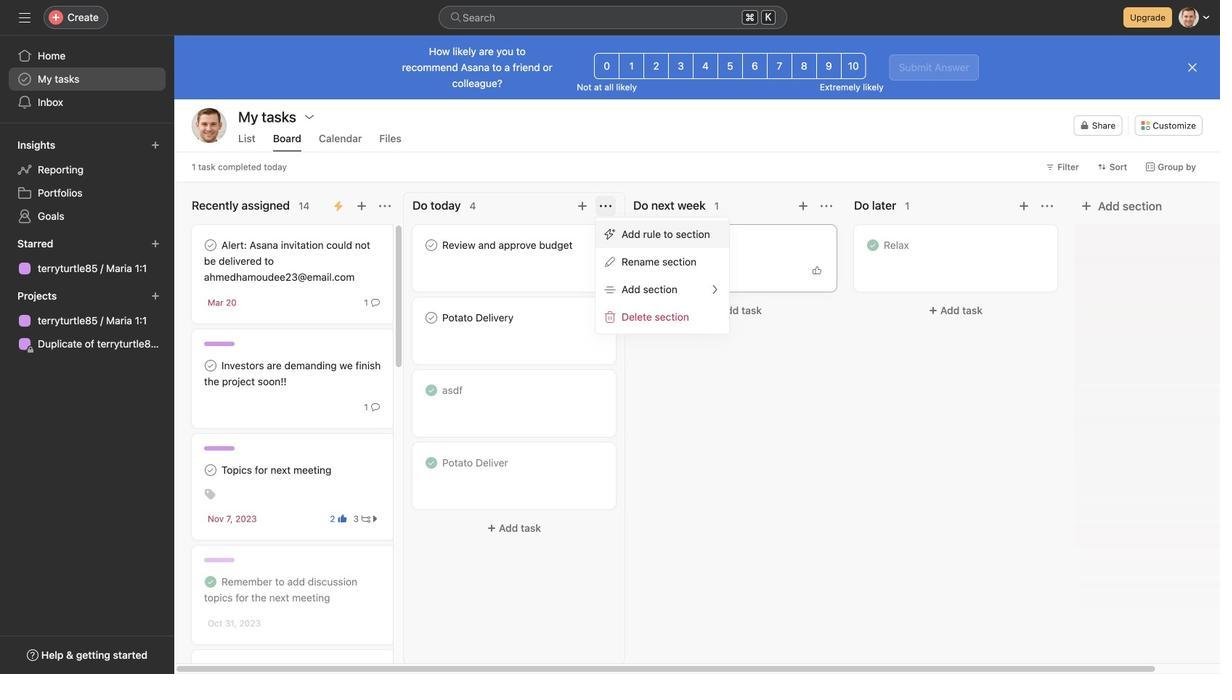 Task type: vqa. For each thing, say whether or not it's contained in the screenshot.
the rightmost 8
no



Task type: locate. For each thing, give the bounding box(es) containing it.
mark complete image
[[644, 237, 661, 254], [202, 357, 219, 375], [202, 462, 219, 479], [202, 663, 219, 675]]

1 vertical spatial completed checkbox
[[423, 455, 440, 472]]

0 horizontal spatial more section actions image
[[379, 201, 391, 212]]

3 add task image from the left
[[798, 201, 809, 212]]

projects element
[[0, 283, 174, 359]]

more section actions image right add task image at right top
[[1042, 201, 1053, 212]]

more section actions image up "0 likes. click to like this task" icon
[[821, 201, 833, 212]]

1 horizontal spatial add task image
[[577, 201, 588, 212]]

more section actions image
[[379, 201, 391, 212], [600, 201, 612, 212]]

0 horizontal spatial more section actions image
[[821, 201, 833, 212]]

None field
[[439, 6, 788, 29]]

2 horizontal spatial completed checkbox
[[865, 237, 882, 254]]

Completed checkbox
[[865, 237, 882, 254], [423, 455, 440, 472], [202, 574, 219, 591]]

None radio
[[619, 53, 645, 79], [668, 53, 694, 79], [693, 53, 719, 79], [792, 53, 817, 79], [619, 53, 645, 79], [668, 53, 694, 79], [693, 53, 719, 79], [792, 53, 817, 79]]

show options image
[[304, 111, 315, 123]]

add task image
[[1019, 201, 1030, 212]]

1 vertical spatial mark complete checkbox
[[423, 309, 440, 327]]

more section actions image
[[821, 201, 833, 212], [1042, 201, 1053, 212]]

1 more section actions image from the left
[[379, 201, 391, 212]]

menu item
[[596, 221, 729, 248]]

add task image
[[356, 201, 368, 212], [577, 201, 588, 212], [798, 201, 809, 212]]

1 horizontal spatial completed image
[[423, 382, 440, 400]]

new insights image
[[151, 141, 160, 150]]

completed image
[[865, 237, 882, 254], [423, 382, 440, 400], [202, 574, 219, 591]]

Mark complete checkbox
[[423, 237, 440, 254], [644, 237, 661, 254], [202, 462, 219, 479], [202, 663, 219, 675]]

1 horizontal spatial more section actions image
[[600, 201, 612, 212]]

Mark complete checkbox
[[202, 237, 219, 254], [423, 309, 440, 327], [202, 357, 219, 375]]

0 likes. click to like this task image
[[813, 267, 822, 275]]

option group
[[594, 53, 867, 79]]

mark complete image
[[202, 237, 219, 254], [423, 237, 440, 254], [423, 309, 440, 327]]

global element
[[0, 36, 174, 123]]

2 more section actions image from the left
[[1042, 201, 1053, 212]]

2 vertical spatial mark complete checkbox
[[202, 357, 219, 375]]

0 vertical spatial completed checkbox
[[865, 237, 882, 254]]

0 vertical spatial mark complete checkbox
[[202, 237, 219, 254]]

0 horizontal spatial add task image
[[356, 201, 368, 212]]

Search tasks, projects, and more text field
[[439, 6, 788, 29]]

0 horizontal spatial completed image
[[202, 574, 219, 591]]

starred element
[[0, 231, 174, 283]]

0 vertical spatial completed image
[[865, 237, 882, 254]]

None radio
[[594, 53, 620, 79], [644, 53, 669, 79], [718, 53, 743, 79], [742, 53, 768, 79], [767, 53, 793, 79], [816, 53, 842, 79], [841, 53, 867, 79], [594, 53, 620, 79], [644, 53, 669, 79], [718, 53, 743, 79], [742, 53, 768, 79], [767, 53, 793, 79], [816, 53, 842, 79], [841, 53, 867, 79]]

2 horizontal spatial add task image
[[798, 201, 809, 212]]

2 add task image from the left
[[577, 201, 588, 212]]

2 vertical spatial completed checkbox
[[202, 574, 219, 591]]

insights element
[[0, 132, 174, 231]]

dismiss image
[[1187, 62, 1199, 73]]

rules for recently assigned image
[[333, 201, 344, 212]]

1 horizontal spatial more section actions image
[[1042, 201, 1053, 212]]



Task type: describe. For each thing, give the bounding box(es) containing it.
add task image for 2nd more section actions icon from right
[[798, 201, 809, 212]]

1 horizontal spatial completed checkbox
[[423, 455, 440, 472]]

0 horizontal spatial completed checkbox
[[202, 574, 219, 591]]

2 likes. you liked this task image
[[338, 515, 347, 524]]

2 more section actions image from the left
[[600, 201, 612, 212]]

2 horizontal spatial completed image
[[865, 237, 882, 254]]

add items to starred image
[[151, 240, 160, 248]]

Completed checkbox
[[423, 382, 440, 400]]

1 vertical spatial completed image
[[423, 382, 440, 400]]

1 add task image from the left
[[356, 201, 368, 212]]

new project or portfolio image
[[151, 292, 160, 301]]

2 vertical spatial completed image
[[202, 574, 219, 591]]

view profile settings image
[[192, 108, 227, 143]]

1 more section actions image from the left
[[821, 201, 833, 212]]

1 comment image
[[371, 403, 380, 412]]

completed image
[[423, 455, 440, 472]]

add task image for first more section actions image from right
[[577, 201, 588, 212]]

1 comment image
[[371, 299, 380, 307]]

mark complete image for mark complete checkbox to the top
[[202, 237, 219, 254]]

hide sidebar image
[[19, 12, 31, 23]]

mark complete image for mark complete checkbox to the middle
[[423, 309, 440, 327]]



